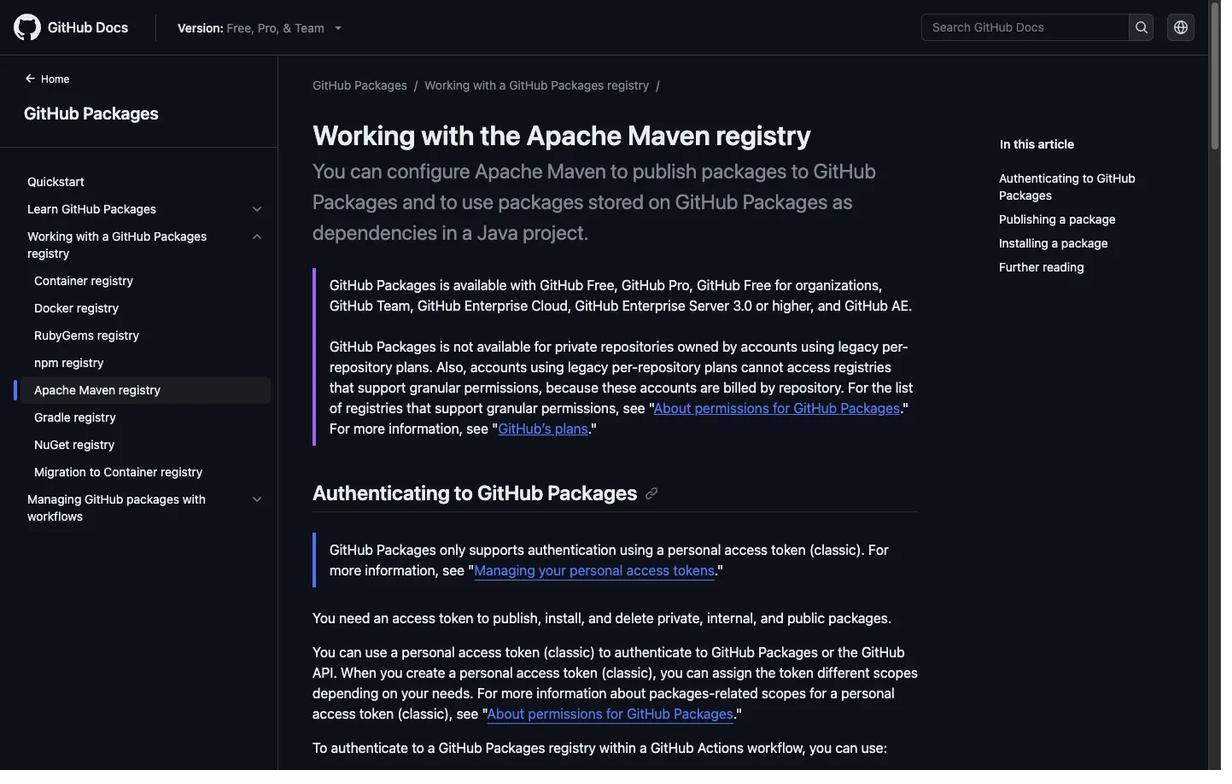 Task type: describe. For each thing, give the bounding box(es) containing it.
working with a github packages registry element containing container registry
[[14, 267, 278, 486]]

apache maven registry
[[34, 383, 161, 397]]

repository.
[[779, 380, 845, 396]]

github packages is available with github free, github pro, github free for organizations, github team, github enterprise cloud, github enterprise server 3.0 or higher, and github ae.
[[330, 278, 913, 314]]

nuget registry link
[[21, 432, 271, 459]]

1 horizontal spatial github packages link
[[313, 78, 408, 92]]

publishing
[[1000, 212, 1057, 226]]

token down depending
[[360, 707, 394, 722]]

2 horizontal spatial you
[[810, 741, 832, 756]]

1 repository from the left
[[330, 360, 393, 375]]

use inside you can configure apache maven to publish packages to github packages and to use packages stored on github packages as dependencies in a java project.
[[462, 190, 494, 214]]

you for you need an access token to publish, install, and delete private, internal, and public packages.
[[313, 611, 336, 627]]

gradle registry
[[34, 410, 116, 425]]

github packages
[[24, 103, 159, 123]]

only
[[440, 543, 466, 558]]

different
[[818, 666, 870, 681]]

server
[[689, 298, 730, 314]]

team,
[[377, 298, 414, 314]]

workflow,
[[748, 741, 806, 756]]

personal down different
[[842, 686, 895, 702]]

github inside 'learn github packages' dropdown button
[[62, 202, 100, 216]]

install,
[[546, 611, 585, 627]]

npm
[[34, 355, 58, 370]]

publish
[[633, 159, 697, 183]]

github down repository. at right
[[794, 401, 838, 416]]

permissions for about permissions for github packages ."
[[528, 707, 603, 722]]

and left public
[[761, 611, 784, 627]]

a inside github packages only supports authentication using a personal access token (classic). for more information, see "
[[657, 543, 665, 558]]

managing for managing your personal access tokens ."
[[475, 563, 536, 579]]

1 horizontal spatial per-
[[883, 339, 909, 355]]

home link
[[17, 72, 97, 89]]

1 vertical spatial by
[[761, 380, 776, 396]]

sc 9kayk9 0 image for managing github packages with workflows
[[250, 493, 264, 507]]

github inside managing github packages with workflows
[[85, 492, 123, 507]]

in this article
[[1001, 137, 1075, 151]]

select language: current language is english image
[[1175, 21, 1189, 34]]

0 vertical spatial packages
[[702, 159, 787, 183]]

available inside github packages is available with github free, github pro, github free for organizations, github team, github enterprise cloud, github enterprise server 3.0 or higher, and github ae.
[[454, 278, 507, 293]]

access down depending
[[313, 707, 356, 722]]

" inside github packages only supports authentication using a personal access token (classic). for more information, see "
[[468, 563, 475, 579]]

reading
[[1043, 260, 1085, 274]]

github down dependencies
[[330, 278, 373, 293]]

tokens
[[674, 563, 715, 579]]

github inside github docs link
[[48, 20, 92, 35]]

0 horizontal spatial plans
[[555, 421, 589, 437]]

2 vertical spatial accounts
[[641, 380, 697, 396]]

triangle down image
[[331, 21, 345, 34]]

organizations,
[[796, 278, 883, 293]]

for inside ." for more information, see "
[[330, 421, 350, 437]]

1 horizontal spatial you
[[661, 666, 683, 681]]

personal up needs.
[[460, 666, 513, 681]]

see inside github packages only supports authentication using a personal access token (classic). for more information, see "
[[443, 563, 465, 579]]

container registry
[[34, 273, 133, 288]]

docs
[[96, 20, 128, 35]]

and inside you can configure apache maven to publish packages to github packages and to use packages stored on github packages as dependencies in a java project.
[[403, 190, 436, 214]]

github right cloud,
[[576, 298, 619, 314]]

installing a package link
[[1000, 232, 1168, 255]]

0 horizontal spatial using
[[531, 360, 565, 375]]

for down repository. at right
[[773, 401, 791, 416]]

your inside 'you can use a personal access token (classic) to authenticate to github packages or the github api. when you create a personal access token (classic), you can assign the token different scopes depending on your needs. for more information about packages-related scopes for a personal access token (classic), see "'
[[401, 686, 429, 702]]

configure
[[387, 159, 471, 183]]

maven for registry
[[628, 119, 711, 151]]

this
[[1014, 137, 1036, 151]]

docker
[[34, 301, 73, 315]]

." up "internal,"
[[715, 563, 724, 579]]

github inside github packages only supports authentication using a personal access token (classic). for more information, see "
[[330, 543, 373, 558]]

plans.
[[396, 360, 433, 375]]

access up needs.
[[459, 645, 502, 661]]

a inside working with a github packages registry
[[102, 229, 109, 244]]

project.
[[523, 220, 589, 244]]

on inside 'you can use a personal access token (classic) to authenticate to github packages or the github api. when you create a personal access token (classic), you can assign the token different scopes depending on your needs. for more information about packages-related scopes for a personal access token (classic), see "'
[[382, 686, 398, 702]]

github packages element
[[0, 69, 279, 769]]

within
[[600, 741, 637, 756]]

docker registry
[[34, 301, 119, 315]]

personal down authentication
[[570, 563, 623, 579]]

0 horizontal spatial container
[[34, 273, 88, 288]]

token down the publish,
[[506, 645, 540, 661]]

1 vertical spatial authenticate
[[331, 741, 409, 756]]

in
[[1001, 137, 1011, 151]]

." for more information, see "
[[330, 401, 909, 437]]

github down about
[[627, 707, 671, 722]]

can up when
[[339, 645, 362, 661]]

github docs link
[[14, 14, 142, 41]]

1 vertical spatial authenticating to github packages
[[313, 481, 638, 505]]

learn github packages
[[27, 202, 156, 216]]

1 vertical spatial permissions,
[[542, 401, 620, 416]]

private
[[555, 339, 598, 355]]

for inside github packages is not available for private repositories owned by accounts using legacy per- repository plans. also, accounts using legacy per-repository plans cannot access registries that support granular permissions, because these accounts are billed by repository. for the list of registries that support granular permissions, see "
[[535, 339, 552, 355]]

the right assign
[[756, 666, 776, 681]]

0 horizontal spatial per-
[[612, 360, 639, 375]]

0 vertical spatial (classic),
[[602, 666, 657, 681]]

github down organizations,
[[845, 298, 889, 314]]

related
[[716, 686, 759, 702]]

1 vertical spatial github packages link
[[21, 101, 257, 126]]

further
[[1000, 260, 1040, 274]]

access down (classic) at the bottom left of the page
[[517, 666, 560, 681]]

2 horizontal spatial accounts
[[741, 339, 798, 355]]

packages-
[[650, 686, 716, 702]]

is for available
[[440, 278, 450, 293]]

and left delete
[[589, 611, 612, 627]]

working with a github packages registry
[[27, 229, 207, 261]]

the up different
[[838, 645, 858, 661]]

github up cloud,
[[540, 278, 584, 293]]

1 vertical spatial packages
[[499, 190, 584, 214]]

owned
[[678, 339, 719, 355]]

0 vertical spatial by
[[723, 339, 738, 355]]

." down related
[[734, 707, 743, 722]]

sc 9kayk9 0 image for learn github packages
[[250, 203, 264, 216]]

billed
[[724, 380, 757, 396]]

token left different
[[780, 666, 814, 681]]

github inside authenticating to github packages
[[1098, 171, 1136, 185]]

further reading
[[1000, 260, 1085, 274]]

and inside github packages is available with github free, github pro, github free for organizations, github team, github enterprise cloud, github enterprise server 3.0 or higher, and github ae.
[[819, 298, 842, 314]]

github's
[[499, 421, 552, 437]]

available inside github packages is not available for private repositories owned by accounts using legacy per- repository plans. also, accounts using legacy per-repository plans cannot access registries that support granular permissions, because these accounts are billed by repository. for the list of registries that support granular permissions, see "
[[477, 339, 531, 355]]

version:
[[178, 20, 224, 35]]

github up as
[[814, 159, 877, 183]]

can left use:
[[836, 741, 858, 756]]

pro, inside github packages is available with github free, github pro, github free for organizations, github team, github enterprise cloud, github enterprise server 3.0 or higher, and github ae.
[[669, 278, 694, 293]]

&
[[283, 20, 292, 35]]

github up assign
[[712, 645, 755, 661]]

0 horizontal spatial that
[[330, 380, 354, 396]]

personal up create
[[402, 645, 455, 661]]

0 horizontal spatial legacy
[[568, 360, 609, 375]]

create
[[406, 666, 446, 681]]

0 horizontal spatial granular
[[410, 380, 461, 396]]

migration
[[34, 465, 86, 479]]

container registry link
[[21, 267, 271, 295]]

1 horizontal spatial registries
[[835, 360, 892, 375]]

as
[[833, 190, 853, 214]]

information, inside github packages only supports authentication using a personal access token (classic). for more information, see "
[[365, 563, 439, 579]]

" inside 'you can use a personal access token (classic) to authenticate to github packages or the github api. when you create a personal access token (classic), you can assign the token different scopes depending on your needs. for more information about packages-related scopes for a personal access token (classic), see "'
[[482, 707, 488, 722]]

2 horizontal spatial using
[[802, 339, 835, 355]]

with inside managing github packages with workflows
[[183, 492, 206, 507]]

github left actions
[[651, 741, 694, 756]]

api.
[[313, 666, 337, 681]]

or inside github packages is available with github free, github pro, github free for organizations, github team, github enterprise cloud, github enterprise server 3.0 or higher, and github ae.
[[756, 298, 769, 314]]

1 vertical spatial container
[[104, 465, 158, 479]]

about
[[611, 686, 646, 702]]

depending
[[313, 686, 379, 702]]

rubygems registry
[[34, 328, 139, 343]]

1 horizontal spatial legacy
[[839, 339, 879, 355]]

home
[[41, 73, 69, 85]]

installing a package
[[1000, 236, 1109, 250]]

token inside github packages only supports authentication using a personal access token (classic). for more information, see "
[[772, 543, 806, 558]]

github packages is not available for private repositories owned by accounts using legacy per- repository plans. also, accounts using legacy per-repository plans cannot access registries that support granular permissions, because these accounts are billed by repository. for the list of registries that support granular permissions, see "
[[330, 339, 914, 416]]

or inside 'you can use a personal access token (classic) to authenticate to github packages or the github api. when you create a personal access token (classic), you can assign the token different scopes depending on your needs. for more information about packages-related scopes for a personal access token (classic), see "'
[[822, 645, 835, 661]]

." inside ." for more information, see "
[[901, 401, 909, 416]]

0 vertical spatial pro,
[[258, 20, 280, 35]]

private,
[[658, 611, 704, 627]]

java
[[477, 220, 519, 244]]

also,
[[437, 360, 467, 375]]

publishing a package link
[[1000, 208, 1168, 232]]

about permissions for github packages
[[654, 401, 901, 416]]

for inside github packages is not available for private repositories owned by accounts using legacy per- repository plans. also, accounts using legacy per-repository plans cannot access registries that support granular permissions, because these accounts are billed by repository. for the list of registries that support granular permissions, see "
[[849, 380, 869, 396]]

authentication
[[528, 543, 617, 558]]

on inside you can configure apache maven to publish packages to github packages and to use packages stored on github packages as dependencies in a java project.
[[649, 190, 671, 214]]

you can configure apache maven to publish packages to github packages and to use packages stored on github packages as dependencies in a java project.
[[313, 159, 877, 244]]

working with the apache maven registry
[[313, 119, 812, 151]]

nuget registry
[[34, 438, 115, 452]]

(classic).
[[810, 543, 865, 558]]

" inside ." for more information, see "
[[492, 421, 499, 437]]

0 horizontal spatial you
[[380, 666, 403, 681]]

rubygems registry link
[[21, 322, 271, 349]]

can up packages-
[[687, 666, 709, 681]]

stored
[[589, 190, 644, 214]]

github down triangle down image
[[313, 78, 351, 92]]

github down "home" link in the top left of the page
[[24, 103, 79, 123]]

managing for managing github packages with workflows
[[27, 492, 81, 507]]

token up information
[[564, 666, 598, 681]]

working with a github packages registry link
[[425, 78, 650, 92]]

packages inside github packages only supports authentication using a personal access token (classic). for more information, see "
[[377, 543, 436, 558]]

ae.
[[892, 298, 913, 314]]

1 vertical spatial support
[[435, 401, 483, 416]]

these
[[603, 380, 637, 396]]

use inside 'you can use a personal access token (classic) to authenticate to github packages or the github api. when you create a personal access token (classic), you can assign the token different scopes depending on your needs. for more information about packages-related scopes for a personal access token (classic), see "'
[[365, 645, 388, 661]]

to authenticate to a github packages registry within a github actions workflow, you can use:
[[313, 741, 888, 756]]



Task type: locate. For each thing, give the bounding box(es) containing it.
of
[[330, 401, 342, 416]]

1 vertical spatial that
[[407, 401, 431, 416]]

authenticating inside authenticating to github packages
[[1000, 171, 1080, 185]]

legacy up repository. at right
[[839, 339, 879, 355]]

authenticate inside 'you can use a personal access token (classic) to authenticate to github packages or the github api. when you create a personal access token (classic), you can assign the token different scopes depending on your needs. for more information about packages-related scopes for a personal access token (classic), see "'
[[615, 645, 692, 661]]

0 horizontal spatial by
[[723, 339, 738, 355]]

sc 9kayk9 0 image inside 'learn github packages' dropdown button
[[250, 203, 264, 216]]

github inside github packages is not available for private repositories owned by accounts using legacy per- repository plans. also, accounts using legacy per-repository plans cannot access registries that support granular permissions, because these accounts are billed by repository. for the list of registries that support granular permissions, see "
[[330, 339, 373, 355]]

github down the packages. on the right
[[862, 645, 906, 661]]

2 you from the top
[[313, 611, 336, 627]]

2 is from the top
[[440, 339, 450, 355]]

learn github packages button
[[21, 196, 271, 223]]

information, down plans.
[[389, 421, 463, 437]]

1 horizontal spatial granular
[[487, 401, 538, 416]]

more inside 'you can use a personal access token (classic) to authenticate to github packages or the github api. when you create a personal access token (classic), you can assign the token different scopes depending on your needs. for more information about packages-related scopes for a personal access token (classic), see "'
[[501, 686, 533, 702]]

2 working with a github packages registry element from the top
[[14, 267, 278, 486]]

0 horizontal spatial repository
[[330, 360, 393, 375]]

2 sc 9kayk9 0 image from the top
[[250, 230, 264, 244]]

use:
[[862, 741, 888, 756]]

you
[[313, 159, 346, 183], [313, 611, 336, 627], [313, 645, 336, 661]]

granular up the github's
[[487, 401, 538, 416]]

or right the 3.0
[[756, 298, 769, 314]]

for down about
[[607, 707, 624, 722]]

permissions for about permissions for github packages
[[695, 401, 770, 416]]

" inside github packages is not available for private repositories owned by accounts using legacy per- repository plans. also, accounts using legacy per-repository plans cannot access registries that support granular permissions, because these accounts are billed by repository. for the list of registries that support granular permissions, see "
[[649, 401, 654, 416]]

using inside github packages only supports authentication using a personal access token (classic). for more information, see "
[[620, 543, 654, 558]]

0 vertical spatial maven
[[628, 119, 711, 151]]

access left tokens
[[627, 563, 670, 579]]

1 horizontal spatial that
[[407, 401, 431, 416]]

assign
[[713, 666, 753, 681]]

with
[[473, 78, 497, 92], [422, 119, 475, 151], [76, 229, 99, 244], [511, 278, 537, 293], [183, 492, 206, 507]]

by down "cannot"
[[761, 380, 776, 396]]

you
[[380, 666, 403, 681], [661, 666, 683, 681], [810, 741, 832, 756]]

maven inside "working with a github packages registry" "element"
[[79, 383, 115, 397]]

authenticate down delete
[[615, 645, 692, 661]]

apache up java
[[475, 159, 543, 183]]

0 vertical spatial about permissions for github packages link
[[654, 401, 901, 416]]

packages inside managing github packages with workflows
[[127, 492, 180, 507]]

pro, left & on the top of page
[[258, 20, 280, 35]]

permissions, up the github's
[[464, 380, 543, 396]]

package
[[1070, 212, 1117, 226], [1062, 236, 1109, 250]]

1 vertical spatial sc 9kayk9 0 image
[[250, 230, 264, 244]]

working with a github packages registry button
[[21, 223, 271, 267]]

0 horizontal spatial pro,
[[258, 20, 280, 35]]

0 vertical spatial or
[[756, 298, 769, 314]]

that up of
[[330, 380, 354, 396]]

in
[[442, 220, 458, 244]]

1 vertical spatial pro,
[[669, 278, 694, 293]]

enterprise up repositories
[[623, 298, 686, 314]]

access
[[788, 360, 831, 375], [725, 543, 768, 558], [627, 563, 670, 579], [392, 611, 436, 627], [459, 645, 502, 661], [517, 666, 560, 681], [313, 707, 356, 722]]

by right the owned
[[723, 339, 738, 355]]

for inside github packages is available with github free, github pro, github free for organizations, github team, github enterprise cloud, github enterprise server 3.0 or higher, and github ae.
[[775, 278, 792, 293]]

about for about permissions for github packages ."
[[488, 707, 525, 722]]

about permissions for github packages link down about
[[488, 707, 734, 722]]

2 vertical spatial maven
[[79, 383, 115, 397]]

token
[[772, 543, 806, 558], [439, 611, 474, 627], [506, 645, 540, 661], [564, 666, 598, 681], [780, 666, 814, 681], [360, 707, 394, 722]]

apache for configure
[[475, 159, 543, 183]]

0 vertical spatial working
[[425, 78, 470, 92]]

1 vertical spatial accounts
[[471, 360, 527, 375]]

1 horizontal spatial authenticating
[[1000, 171, 1080, 185]]

(classic), up about
[[602, 666, 657, 681]]

when
[[341, 666, 377, 681]]

packages.
[[829, 611, 892, 627]]

further reading link
[[1000, 255, 1168, 279]]

1 vertical spatial maven
[[548, 159, 607, 183]]

workflows
[[27, 509, 83, 524]]

available right not
[[477, 339, 531, 355]]

granular
[[410, 380, 461, 396], [487, 401, 538, 416]]

a
[[500, 78, 506, 92], [1060, 212, 1067, 226], [462, 220, 473, 244], [102, 229, 109, 244], [1052, 236, 1059, 250], [657, 543, 665, 558], [391, 645, 398, 661], [449, 666, 456, 681], [831, 686, 838, 702], [428, 741, 435, 756], [640, 741, 647, 756]]

0 vertical spatial permissions,
[[464, 380, 543, 396]]

publish,
[[493, 611, 542, 627]]

apache inside apache maven registry link
[[34, 383, 76, 397]]

1 is from the top
[[440, 278, 450, 293]]

1 vertical spatial authenticating to github packages link
[[313, 481, 658, 505]]

github left docs
[[48, 20, 92, 35]]

registries up repository. at right
[[835, 360, 892, 375]]

managing inside managing github packages with workflows
[[27, 492, 81, 507]]

0 vertical spatial about
[[654, 401, 692, 416]]

in this article element
[[1001, 135, 1175, 153]]

3.0
[[733, 298, 753, 314]]

1 vertical spatial using
[[531, 360, 565, 375]]

to
[[313, 741, 328, 756]]

sc 9kayk9 0 image
[[250, 203, 264, 216], [250, 230, 264, 244], [250, 493, 264, 507]]

github up of
[[330, 339, 373, 355]]

0 horizontal spatial free,
[[227, 20, 255, 35]]

0 vertical spatial plans
[[705, 360, 738, 375]]

0 vertical spatial on
[[649, 190, 671, 214]]

about permissions for github packages link down repository. at right
[[654, 401, 901, 416]]

0 horizontal spatial authenticating
[[313, 481, 450, 505]]

github down needs.
[[439, 741, 482, 756]]

1 vertical spatial (classic),
[[398, 707, 453, 722]]

0 horizontal spatial support
[[358, 380, 406, 396]]

0 vertical spatial authenticating to github packages link
[[1000, 167, 1168, 208]]

package for installing a package
[[1062, 236, 1109, 250]]

plans inside github packages is not available for private repositories owned by accounts using legacy per- repository plans. also, accounts using legacy per-repository plans cannot access registries that support granular permissions, because these accounts are billed by repository. for the list of registries that support granular permissions, see "
[[705, 360, 738, 375]]

packages
[[702, 159, 787, 183], [499, 190, 584, 214], [127, 492, 180, 507]]

information, inside ." for more information, see "
[[389, 421, 463, 437]]

see down only
[[443, 563, 465, 579]]

github down publish
[[676, 190, 739, 214]]

is left not
[[440, 339, 450, 355]]

delete
[[616, 611, 654, 627]]

1 vertical spatial apache
[[475, 159, 543, 183]]

github inside working with a github packages registry
[[112, 229, 151, 244]]

packages inside working with a github packages registry
[[154, 229, 207, 244]]

is inside github packages is available with github free, github pro, github free for organizations, github team, github enterprise cloud, github enterprise server 3.0 or higher, and github ae.
[[440, 278, 450, 293]]

github up repositories
[[622, 278, 666, 293]]

github up need
[[330, 543, 373, 558]]

1 horizontal spatial your
[[539, 563, 566, 579]]

0 vertical spatial authenticate
[[615, 645, 692, 661]]

article
[[1039, 137, 1075, 151]]

to inside migration to container registry link
[[89, 465, 101, 479]]

personal
[[668, 543, 721, 558], [570, 563, 623, 579], [402, 645, 455, 661], [460, 666, 513, 681], [842, 686, 895, 702]]

permissions,
[[464, 380, 543, 396], [542, 401, 620, 416]]

github down migration to container registry in the bottom of the page
[[85, 492, 123, 507]]

packages inside github packages is not available for private repositories owned by accounts using legacy per- repository plans. also, accounts using legacy per-repository plans cannot access registries that support granular permissions, because these accounts are billed by repository. for the list of registries that support granular permissions, see "
[[377, 339, 436, 355]]

the inside github packages is not available for private repositories owned by accounts using legacy per- repository plans. also, accounts using legacy per-repository plans cannot access registries that support granular permissions, because these accounts are billed by repository. for the list of registries that support granular permissions, see "
[[872, 380, 892, 396]]

about permissions for github packages ."
[[488, 707, 743, 722]]

0 vertical spatial support
[[358, 380, 406, 396]]

npm registry
[[34, 355, 104, 370]]

accounts
[[741, 339, 798, 355], [471, 360, 527, 375], [641, 380, 697, 396]]

that
[[330, 380, 354, 396], [407, 401, 431, 416]]

on down publish
[[649, 190, 671, 214]]

1 horizontal spatial working
[[313, 119, 416, 151]]

you up packages-
[[661, 666, 683, 681]]

0 vertical spatial registries
[[835, 360, 892, 375]]

needs.
[[432, 686, 474, 702]]

scopes right different
[[874, 666, 919, 681]]

with inside github packages is available with github free, github pro, github free for organizations, github team, github enterprise cloud, github enterprise server 3.0 or higher, and github ae.
[[511, 278, 537, 293]]

managing github packages with workflows
[[27, 492, 206, 524]]

on right depending
[[382, 686, 398, 702]]

quickstart
[[27, 174, 84, 189]]

0 vertical spatial more
[[354, 421, 385, 437]]

migration to container registry
[[34, 465, 203, 479]]

publishing a package
[[1000, 212, 1117, 226]]

repositories
[[601, 339, 674, 355]]

apache maven registry link
[[21, 377, 271, 404]]

0 horizontal spatial authenticating to github packages
[[313, 481, 638, 505]]

free, up private
[[587, 278, 618, 293]]

1 vertical spatial is
[[440, 339, 450, 355]]

1 horizontal spatial authenticate
[[615, 645, 692, 661]]

working inside working with a github packages registry
[[27, 229, 73, 244]]

2 vertical spatial sc 9kayk9 0 image
[[250, 493, 264, 507]]

1 vertical spatial scopes
[[762, 686, 807, 702]]

(classic), down needs.
[[398, 707, 453, 722]]

free
[[744, 278, 772, 293]]

3 you from the top
[[313, 645, 336, 661]]

can
[[350, 159, 383, 183], [339, 645, 362, 661], [687, 666, 709, 681], [836, 741, 858, 756]]

support
[[358, 380, 406, 396], [435, 401, 483, 416]]

0 vertical spatial authenticating
[[1000, 171, 1080, 185]]

1 vertical spatial more
[[330, 563, 362, 579]]

see inside github packages is not available for private repositories owned by accounts using legacy per- repository plans. also, accounts using legacy per-repository plans cannot access registries that support granular permissions, because these accounts are billed by repository. for the list of registries that support granular permissions, see "
[[624, 401, 646, 416]]

plans up are
[[705, 360, 738, 375]]

0 vertical spatial legacy
[[839, 339, 879, 355]]

see inside 'you can use a personal access token (classic) to authenticate to github packages or the github api. when you create a personal access token (classic), you can assign the token different scopes depending on your needs. for more information about packages-related scopes for a personal access token (classic), see "'
[[457, 707, 479, 722]]

is down "in"
[[440, 278, 450, 293]]

github up supports
[[478, 481, 544, 505]]

0 vertical spatial sc 9kayk9 0 image
[[250, 203, 264, 216]]

None search field
[[922, 14, 1154, 41]]

0 horizontal spatial authenticate
[[331, 741, 409, 756]]

1 horizontal spatial pro,
[[669, 278, 694, 293]]

per- up these
[[612, 360, 639, 375]]

package for publishing a package
[[1070, 212, 1117, 226]]

apache inside you can configure apache maven to publish packages to github packages and to use packages stored on github packages as dependencies in a java project.
[[475, 159, 543, 183]]

1 vertical spatial granular
[[487, 401, 538, 416]]

legacy
[[839, 339, 879, 355], [568, 360, 609, 375]]

package up installing a package link
[[1070, 212, 1117, 226]]

and
[[403, 190, 436, 214], [819, 298, 842, 314], [589, 611, 612, 627], [761, 611, 784, 627]]

1 sc 9kayk9 0 image from the top
[[250, 203, 264, 216]]

registry
[[608, 78, 650, 92], [717, 119, 812, 151], [27, 246, 69, 261], [91, 273, 133, 288], [77, 301, 119, 315], [97, 328, 139, 343], [62, 355, 104, 370], [119, 383, 161, 397], [74, 410, 116, 425], [73, 438, 115, 452], [161, 465, 203, 479], [549, 741, 596, 756]]

0 horizontal spatial accounts
[[471, 360, 527, 375]]

sc 9kayk9 0 image for working with a github packages registry
[[250, 230, 264, 244]]

0 vertical spatial permissions
[[695, 401, 770, 416]]

maven inside you can configure apache maven to publish packages to github packages and to use packages stored on github packages as dependencies in a java project.
[[548, 159, 607, 183]]

public
[[788, 611, 825, 627]]

1 vertical spatial available
[[477, 339, 531, 355]]

packages inside 'learn github packages' dropdown button
[[103, 202, 156, 216]]

npm registry link
[[21, 349, 271, 377]]

registry inside "link"
[[77, 301, 119, 315]]

per- down the "ae."
[[883, 339, 909, 355]]

see inside ." for more information, see "
[[467, 421, 489, 437]]

2 vertical spatial more
[[501, 686, 533, 702]]

managing down supports
[[475, 563, 536, 579]]

authenticating to github packages link
[[1000, 167, 1168, 208], [313, 481, 658, 505]]

." down list
[[901, 401, 909, 416]]

1 horizontal spatial permissions
[[695, 401, 770, 416]]

(classic)
[[544, 645, 595, 661]]

3 sc 9kayk9 0 image from the top
[[250, 493, 264, 507]]

you for you can use a personal access token (classic) to authenticate to github packages or the github api. when you create a personal access token (classic), you can assign the token different scopes depending on your needs. for more information about packages-related scopes for a personal access token (classic), see "
[[313, 645, 336, 661]]

authenticating to github packages link up supports
[[313, 481, 658, 505]]

1 enterprise from the left
[[465, 298, 528, 314]]

granular down also,
[[410, 380, 461, 396]]

actions
[[698, 741, 744, 756]]

personal up tokens
[[668, 543, 721, 558]]

1 horizontal spatial use
[[462, 190, 494, 214]]

0 horizontal spatial on
[[382, 686, 398, 702]]

can inside you can configure apache maven to publish packages to github packages and to use packages stored on github packages as dependencies in a java project.
[[350, 159, 383, 183]]

for inside 'you can use a personal access token (classic) to authenticate to github packages or the github api. when you create a personal access token (classic), you can assign the token different scopes depending on your needs. for more information about packages-related scopes for a personal access token (classic), see "'
[[478, 686, 498, 702]]

authenticate
[[615, 645, 692, 661], [331, 741, 409, 756]]

authenticating to github packages up publishing a package
[[1000, 171, 1136, 203]]

see down these
[[624, 401, 646, 416]]

1 / from the left
[[414, 78, 418, 92]]

authenticating to github packages
[[1000, 171, 1136, 203], [313, 481, 638, 505]]

you right when
[[380, 666, 403, 681]]

package down publishing a package link
[[1062, 236, 1109, 250]]

1 you from the top
[[313, 159, 346, 183]]

github packages link
[[313, 78, 408, 92], [21, 101, 257, 126]]

1 vertical spatial working
[[313, 119, 416, 151]]

registry inside working with a github packages registry
[[27, 246, 69, 261]]

1 vertical spatial your
[[401, 686, 429, 702]]

packages inside 'you can use a personal access token (classic) to authenticate to github packages or the github api. when you create a personal access token (classic), you can assign the token different scopes depending on your needs. for more information about packages-related scopes for a personal access token (classic), see "'
[[759, 645, 819, 661]]

can up dependencies
[[350, 159, 383, 183]]

sc 9kayk9 0 image inside managing github packages with workflows dropdown button
[[250, 493, 264, 507]]

1 vertical spatial or
[[822, 645, 835, 661]]

gradle
[[34, 410, 71, 425]]

free, inside github packages is available with github free, github pro, github free for organizations, github team, github enterprise cloud, github enterprise server 3.0 or higher, and github ae.
[[587, 278, 618, 293]]

information, up the an
[[365, 563, 439, 579]]

0 horizontal spatial managing
[[27, 492, 81, 507]]

version: free, pro, & team
[[178, 20, 325, 35]]

0 vertical spatial information,
[[389, 421, 463, 437]]

2 vertical spatial apache
[[34, 383, 76, 397]]

enterprise up not
[[465, 298, 528, 314]]

2 / from the left
[[657, 78, 660, 92]]

1 horizontal spatial accounts
[[641, 380, 697, 396]]

free, right version:
[[227, 20, 255, 35]]

github docs
[[48, 20, 128, 35]]

access up repository. at right
[[788, 360, 831, 375]]

github up server
[[697, 278, 741, 293]]

for up higher,
[[775, 278, 792, 293]]

you left need
[[313, 611, 336, 627]]

for inside github packages only supports authentication using a personal access token (classic). for more information, see "
[[869, 543, 889, 558]]

0 vertical spatial use
[[462, 190, 494, 214]]

a inside you can configure apache maven to publish packages to github packages and to use packages stored on github packages as dependencies in a java project.
[[462, 220, 473, 244]]

token left the publish,
[[439, 611, 474, 627]]

0 vertical spatial scopes
[[874, 666, 919, 681]]

container down nuget registry link
[[104, 465, 158, 479]]

working with a github packages registry element
[[14, 223, 278, 486], [14, 267, 278, 486]]

pro, up server
[[669, 278, 694, 293]]

0 horizontal spatial (classic),
[[398, 707, 453, 722]]

permissions down information
[[528, 707, 603, 722]]

0 vertical spatial free,
[[227, 20, 255, 35]]

access inside github packages only supports authentication using a personal access token (classic). for more information, see "
[[725, 543, 768, 558]]

need
[[339, 611, 370, 627]]

github down 'learn github packages' dropdown button
[[112, 229, 151, 244]]

more inside ." for more information, see "
[[354, 421, 385, 437]]

access inside github packages is not available for private repositories owned by accounts using legacy per- repository plans. also, accounts using legacy per-repository plans cannot access registries that support granular permissions, because these accounts are billed by repository. for the list of registries that support granular permissions, see "
[[788, 360, 831, 375]]

1 vertical spatial legacy
[[568, 360, 609, 375]]

0 vertical spatial container
[[34, 273, 88, 288]]

working with a github packages registry element containing working with a github packages registry
[[14, 223, 278, 486]]

for inside 'you can use a personal access token (classic) to authenticate to github packages or the github api. when you create a personal access token (classic), you can assign the token different scopes depending on your needs. for more information about packages-related scopes for a personal access token (classic), see "'
[[810, 686, 827, 702]]

0 horizontal spatial scopes
[[762, 686, 807, 702]]

you inside you can configure apache maven to publish packages to github packages and to use packages stored on github packages as dependencies in a java project.
[[313, 159, 346, 183]]

Search GitHub Docs search field
[[923, 15, 1130, 40]]

maven for to
[[548, 159, 607, 183]]

support down also,
[[435, 401, 483, 416]]

authenticating
[[1000, 171, 1080, 185], [313, 481, 450, 505]]

about permissions for github packages link for (classic),
[[488, 707, 734, 722]]

more
[[354, 421, 385, 437], [330, 563, 362, 579], [501, 686, 533, 702]]

is inside github packages is not available for private repositories owned by accounts using legacy per- repository plans. also, accounts using legacy per-repository plans cannot access registries that support granular permissions, because these accounts are billed by repository. for the list of registries that support granular permissions, see "
[[440, 339, 450, 355]]

managing github packages with workflows button
[[21, 486, 271, 531]]

0 vertical spatial your
[[539, 563, 566, 579]]

2 horizontal spatial working
[[425, 78, 470, 92]]

0 vertical spatial is
[[440, 278, 450, 293]]

2 repository from the left
[[639, 360, 701, 375]]

you for you can configure apache maven to publish packages to github packages and to use packages stored on github packages as dependencies in a java project.
[[313, 159, 346, 183]]

packages inside github packages is available with github free, github pro, github free for organizations, github team, github enterprise cloud, github enterprise server 3.0 or higher, and github ae.
[[377, 278, 436, 293]]

1 horizontal spatial maven
[[548, 159, 607, 183]]

list
[[896, 380, 914, 396]]

to inside authenticating to github packages
[[1083, 171, 1094, 185]]

that down plans.
[[407, 401, 431, 416]]

learn
[[27, 202, 58, 216]]

1 vertical spatial about permissions for github packages link
[[488, 707, 734, 722]]

1 vertical spatial authenticating
[[313, 481, 450, 505]]

0 horizontal spatial registries
[[346, 401, 403, 416]]

free,
[[227, 20, 255, 35], [587, 278, 618, 293]]

1 vertical spatial free,
[[587, 278, 618, 293]]

access right the an
[[392, 611, 436, 627]]

available down java
[[454, 278, 507, 293]]

maven
[[628, 119, 711, 151], [548, 159, 607, 183], [79, 383, 115, 397]]

github's plans ."
[[499, 421, 597, 437]]

1 horizontal spatial or
[[822, 645, 835, 661]]

1 vertical spatial on
[[382, 686, 398, 702]]

authenticating to github packages link up publishing a package
[[1000, 167, 1168, 208]]

for down different
[[810, 686, 827, 702]]

sc 9kayk9 0 image inside working with a github packages registry dropdown button
[[250, 230, 264, 244]]

2 enterprise from the left
[[623, 298, 686, 314]]

dependencies
[[313, 220, 438, 244]]

working for working with a github packages registry
[[27, 229, 73, 244]]

your
[[539, 563, 566, 579], [401, 686, 429, 702]]

your down create
[[401, 686, 429, 702]]

1 horizontal spatial authenticating to github packages
[[1000, 171, 1136, 203]]

scopes right related
[[762, 686, 807, 702]]

for left list
[[849, 380, 869, 396]]

about permissions for github packages link for access
[[654, 401, 901, 416]]

you can use a personal access token (classic) to authenticate to github packages or the github api. when you create a personal access token (classic), you can assign the token different scopes depending on your needs. for more information about packages-related scopes for a personal access token (classic), see "
[[313, 645, 919, 722]]

github up working with the apache maven registry
[[510, 78, 548, 92]]

working for working with the apache maven registry
[[313, 119, 416, 151]]

migration to container registry link
[[21, 459, 271, 486]]

0 vertical spatial available
[[454, 278, 507, 293]]

packages
[[355, 78, 408, 92], [551, 78, 604, 92], [83, 103, 159, 123], [1000, 188, 1053, 203], [313, 190, 398, 214], [743, 190, 828, 214], [103, 202, 156, 216], [154, 229, 207, 244], [377, 278, 436, 293], [377, 339, 436, 355], [841, 401, 901, 416], [548, 481, 638, 505], [377, 543, 436, 558], [759, 645, 819, 661], [674, 707, 734, 722], [486, 741, 546, 756]]

1 horizontal spatial scopes
[[874, 666, 919, 681]]

the down github packages / working with a github packages registry /
[[481, 119, 521, 151]]

github packages / working with a github packages registry /
[[313, 78, 660, 92]]

github down quickstart
[[62, 202, 100, 216]]

0 horizontal spatial github packages link
[[21, 101, 257, 126]]

you inside 'you can use a personal access token (classic) to authenticate to github packages or the github api. when you create a personal access token (classic), you can assign the token different scopes depending on your needs. for more information about packages-related scopes for a personal access token (classic), see "'
[[313, 645, 336, 661]]

your down authentication
[[539, 563, 566, 579]]

cannot
[[742, 360, 784, 375]]

maven up gradle registry
[[79, 383, 115, 397]]

1 vertical spatial you
[[313, 611, 336, 627]]

using
[[802, 339, 835, 355], [531, 360, 565, 375], [620, 543, 654, 558]]

." down because
[[589, 421, 597, 437]]

gradle registry link
[[21, 404, 271, 432]]

1 horizontal spatial support
[[435, 401, 483, 416]]

1 vertical spatial use
[[365, 645, 388, 661]]

for right (classic).
[[869, 543, 889, 558]]

is for not
[[440, 339, 450, 355]]

quickstart link
[[21, 168, 271, 196]]

apache for the
[[527, 119, 622, 151]]

personal inside github packages only supports authentication using a personal access token (classic). for more information, see "
[[668, 543, 721, 558]]

search image
[[1135, 21, 1149, 34]]

0 horizontal spatial authenticating to github packages link
[[313, 481, 658, 505]]

github's plans link
[[499, 421, 589, 437]]

apache
[[527, 119, 622, 151], [475, 159, 543, 183], [34, 383, 76, 397]]

about for about permissions for github packages
[[654, 401, 692, 416]]

2 vertical spatial you
[[313, 645, 336, 661]]

github left team,
[[330, 298, 373, 314]]

to
[[611, 159, 629, 183], [792, 159, 809, 183], [1083, 171, 1094, 185], [440, 190, 458, 214], [89, 465, 101, 479], [455, 481, 473, 505], [477, 611, 490, 627], [599, 645, 611, 661], [696, 645, 708, 661], [412, 741, 425, 756]]

more inside github packages only supports authentication using a personal access token (classic). for more information, see "
[[330, 563, 362, 579]]

1 working with a github packages registry element from the top
[[14, 223, 278, 486]]

github right team,
[[418, 298, 461, 314]]

permissions, down because
[[542, 401, 620, 416]]

see left the github's
[[467, 421, 489, 437]]

1 horizontal spatial /
[[657, 78, 660, 92]]

and down configure
[[403, 190, 436, 214]]

internal,
[[708, 611, 758, 627]]

rubygems
[[34, 328, 94, 343]]

and down organizations,
[[819, 298, 842, 314]]

repository
[[330, 360, 393, 375], [639, 360, 701, 375]]

with inside working with a github packages registry
[[76, 229, 99, 244]]

you right workflow,
[[810, 741, 832, 756]]

1 horizontal spatial about
[[654, 401, 692, 416]]

managing up the workflows
[[27, 492, 81, 507]]



Task type: vqa. For each thing, say whether or not it's contained in the screenshot.
bottommost READMEs
no



